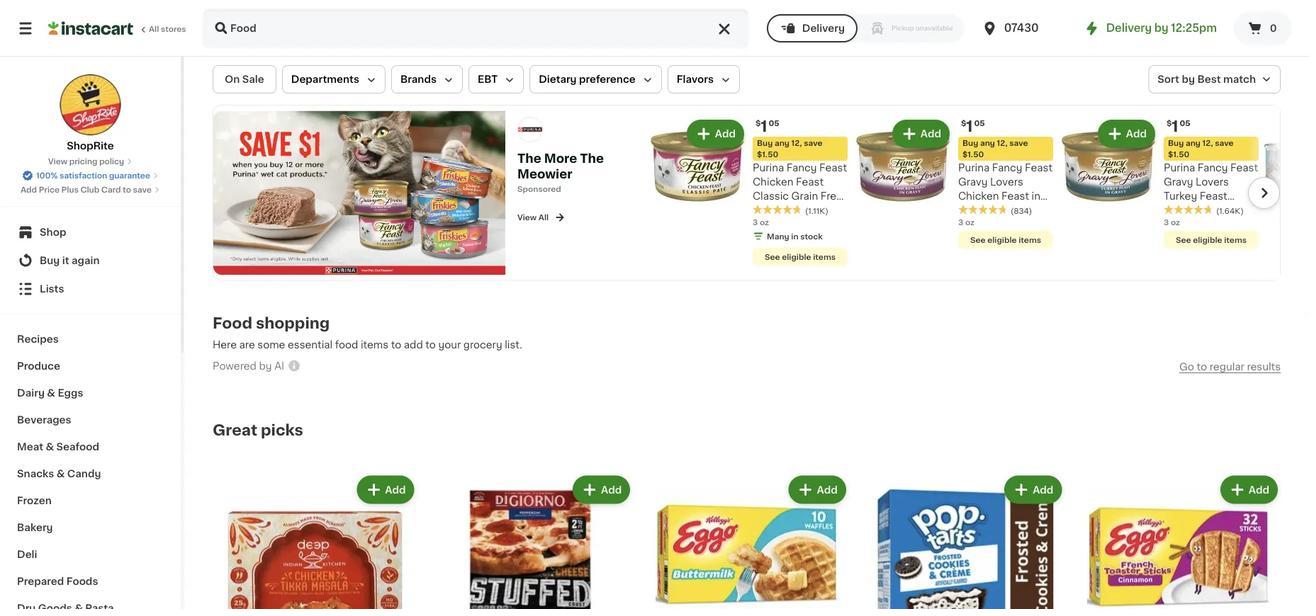 Task type: vqa. For each thing, say whether or not it's contained in the screenshot.
Butter for Good & Gather Salted Butter
no



Task type: describe. For each thing, give the bounding box(es) containing it.
prepared foods link
[[9, 569, 172, 596]]

in down (834)
[[1007, 220, 1016, 230]]

2 the from the left
[[580, 153, 604, 165]]

05 for purina fancy feast gravy lovers turkey feast gourmet cat food in wet cat food gravy
[[1180, 119, 1191, 127]]

view pricing policy
[[48, 158, 124, 166]]

brands button
[[391, 65, 463, 94]]

stores
[[161, 25, 186, 33]]

purina for purina fancy feast gravy lovers turkey feast gourmet cat food in wet cat food gravy
[[1164, 163, 1196, 173]]

spo
[[518, 185, 533, 193]]

view for view pricing policy
[[48, 158, 67, 166]]

view all
[[518, 214, 549, 222]]

eggs
[[58, 389, 83, 398]]

save for purina fancy feast gravy lovers chicken feast in gravy gourmet cat food in wet cat food gravy
[[1010, 139, 1029, 147]]

oz for in
[[1171, 218, 1181, 226]]

flavors
[[677, 74, 714, 84]]

free
[[821, 191, 843, 201]]

meat & seafood link
[[9, 434, 172, 461]]

go to regular results
[[1180, 362, 1281, 372]]

snacks
[[17, 469, 54, 479]]

$ for purina fancy feast gravy lovers turkey feast gourmet cat food in wet cat food gravy
[[1167, 119, 1172, 127]]

chicken inside purina fancy feast gravy lovers chicken feast in gravy gourmet cat food in wet cat food gravy
[[959, 191, 999, 201]]

on sale button
[[213, 65, 276, 94]]

delivery by 12:25pm link
[[1084, 20, 1217, 37]]

buy for purina fancy feast gravy lovers turkey feast gourmet cat food in wet cat food gravy
[[1169, 139, 1184, 147]]

buy any 12, save $1.50 for purina fancy feast gravy lovers chicken feast in gravy gourmet cat food in wet cat food gravy
[[963, 139, 1029, 158]]

plus
[[61, 186, 79, 194]]

meowier
[[518, 168, 573, 180]]

deli link
[[9, 542, 172, 569]]

instacart logo image
[[48, 20, 133, 37]]

regular
[[1210, 362, 1245, 372]]

sort
[[1158, 74, 1180, 84]]

add price plus club card to save link
[[21, 184, 160, 196]]

0
[[1270, 23, 1277, 33]]

dietary preference button
[[530, 65, 662, 94]]

by for powered
[[259, 362, 272, 371]]

07430 button
[[982, 9, 1067, 48]]

Search field
[[204, 10, 747, 47]]

see eligible items button for in
[[959, 231, 1054, 249]]

all stores link
[[48, 9, 187, 48]]

lists
[[40, 284, 64, 294]]

0 horizontal spatial eligible
[[782, 253, 812, 261]]

nsored
[[533, 185, 561, 193]]

view pricing policy link
[[48, 156, 133, 167]]

meat & seafood
[[17, 442, 99, 452]]

policy
[[99, 158, 124, 166]]

many in stock
[[767, 233, 823, 240]]

price
[[39, 186, 60, 194]]

buy it again
[[40, 256, 100, 266]]

3 oz for purina fancy feast gravy lovers chicken feast in gravy gourmet cat food in wet cat food gravy
[[959, 218, 975, 226]]

dietary preference
[[539, 74, 636, 84]]

many
[[767, 233, 790, 240]]

beverages link
[[9, 407, 172, 434]]

3 for purina fancy feast gravy lovers turkey feast gourmet cat food in wet cat food gravy
[[1164, 218, 1169, 226]]

wet inside purina fancy feast gravy lovers chicken feast in gravy gourmet cat food in wet cat food gravy
[[1018, 220, 1038, 230]]

3 oz for purina fancy feast chicken feast classic grain free wet cat food pate
[[753, 218, 769, 226]]

items for purina fancy feast gravy lovers turkey feast gourmet cat food in wet cat food gravy
[[1225, 236, 1247, 244]]

meat
[[17, 442, 43, 452]]

$ 1 05 for purina fancy feast gravy lovers turkey feast gourmet cat food in wet cat food gravy
[[1167, 119, 1191, 134]]

100% satisfaction guarantee button
[[22, 167, 159, 182]]

oz for cat
[[966, 218, 975, 226]]

turkey
[[1164, 191, 1198, 201]]

see for gravy
[[1176, 236, 1192, 244]]

(834)
[[1011, 207, 1033, 215]]

recipes
[[17, 335, 59, 345]]

05 for purina fancy feast chicken feast classic grain free wet cat food pate
[[769, 119, 780, 127]]

& for dairy
[[47, 389, 55, 398]]

dairy
[[17, 389, 45, 398]]

best
[[1198, 74, 1221, 84]]

your
[[439, 340, 461, 350]]

food
[[335, 340, 358, 350]]

results
[[1248, 362, 1281, 372]]

the more the meowier spo nsored
[[518, 153, 604, 193]]

deli
[[17, 550, 37, 560]]

to inside button
[[1197, 362, 1208, 372]]

& for snacks
[[57, 469, 65, 479]]

sale
[[242, 74, 264, 84]]

eligible for in
[[988, 236, 1017, 244]]

purina fancy feast chicken feast classic grain free wet cat food pate
[[753, 163, 847, 216]]

again
[[72, 256, 100, 266]]

delivery for delivery by 12:25pm
[[1107, 23, 1152, 33]]

$1.50 for purina fancy feast gravy lovers turkey feast gourmet cat food in wet cat food gravy
[[1169, 151, 1190, 158]]

grocery
[[464, 340, 503, 350]]

powered
[[213, 362, 257, 371]]

by for sort
[[1182, 74, 1195, 84]]

sort by best match
[[1158, 74, 1256, 84]]

food inside purina fancy feast chicken feast classic grain free wet cat food pate
[[796, 206, 821, 216]]

Best match Sort by field
[[1149, 65, 1281, 94]]

purina image
[[518, 117, 543, 143]]

brands
[[401, 74, 437, 84]]

lovers for chicken
[[991, 177, 1024, 187]]

12, for purina fancy feast gravy lovers chicken feast in gravy gourmet cat food in wet cat food gravy
[[997, 139, 1008, 147]]

gourmet inside purina fancy feast gravy lovers turkey feast gourmet cat food in wet cat food gravy
[[1164, 206, 1209, 216]]

go
[[1180, 362, 1195, 372]]

shoprite
[[67, 141, 114, 151]]

save for purina fancy feast gravy lovers turkey feast gourmet cat food in wet cat food gravy
[[1216, 139, 1234, 147]]

service type group
[[767, 14, 965, 43]]

classic
[[753, 191, 789, 201]]

candy
[[67, 469, 101, 479]]

departments
[[291, 74, 359, 84]]

$ 1 05 for purina fancy feast gravy lovers chicken feast in gravy gourmet cat food in wet cat food gravy
[[962, 119, 985, 134]]

shoprite logo image
[[59, 74, 122, 136]]

dietary
[[539, 74, 577, 84]]

items right food
[[361, 340, 389, 350]]

1 for purina fancy feast chicken feast classic grain free wet cat food pate
[[761, 119, 768, 134]]

buy for purina fancy feast gravy lovers chicken feast in gravy gourmet cat food in wet cat food gravy
[[963, 139, 979, 147]]

food shopping
[[213, 316, 330, 331]]

3 for purina fancy feast gravy lovers chicken feast in gravy gourmet cat food in wet cat food gravy
[[959, 218, 964, 226]]

100%
[[36, 172, 58, 180]]

shopping
[[256, 316, 330, 331]]

to left add
[[391, 340, 402, 350]]

fancy for chicken
[[993, 163, 1023, 173]]

purina fancy feast gravy lovers turkey feast gourmet cat food in wet cat food gravy
[[1164, 163, 1259, 244]]

0 horizontal spatial see
[[765, 253, 780, 261]]

all stores
[[149, 25, 186, 33]]

delivery for delivery
[[803, 23, 845, 33]]

wet inside purina fancy feast gravy lovers turkey feast gourmet cat food in wet cat food gravy
[[1176, 220, 1195, 230]]

0 horizontal spatial see eligible items button
[[753, 248, 848, 266]]

it
[[62, 256, 69, 266]]

purina fancy feast gravy lovers chicken feast in gravy gourmet cat food in wet cat food gravy
[[959, 163, 1053, 244]]



Task type: locate. For each thing, give the bounding box(es) containing it.
view up 100%
[[48, 158, 67, 166]]

1 gourmet from the left
[[991, 206, 1035, 216]]

any up purina fancy feast gravy lovers chicken feast in gravy gourmet cat food in wet cat food gravy
[[981, 139, 995, 147]]

12:25pm
[[1172, 23, 1217, 33]]

0 vertical spatial view
[[48, 158, 67, 166]]

12,
[[792, 139, 802, 147], [997, 139, 1008, 147], [1203, 139, 1214, 147]]

snacks & candy
[[17, 469, 101, 479]]

1 horizontal spatial 05
[[975, 119, 985, 127]]

12, up purina fancy feast gravy lovers turkey feast gourmet cat food in wet cat food gravy
[[1203, 139, 1214, 147]]

1 purina from the left
[[753, 163, 784, 173]]

save for purina fancy feast chicken feast classic grain free wet cat food pate
[[804, 139, 823, 147]]

items for purina fancy feast chicken feast classic grain free wet cat food pate
[[813, 253, 836, 261]]

1 horizontal spatial 12,
[[997, 139, 1008, 147]]

prepared foods
[[17, 577, 98, 587]]

in inside purina fancy feast gravy lovers turkey feast gourmet cat food in wet cat food gravy
[[1164, 220, 1173, 230]]

1 horizontal spatial see
[[971, 236, 986, 244]]

product group
[[648, 117, 848, 269], [854, 117, 1054, 252], [1059, 117, 1259, 252], [213, 473, 417, 610], [429, 473, 633, 610], [645, 473, 849, 610], [861, 473, 1065, 610], [1077, 473, 1281, 610]]

$ for purina fancy feast gravy lovers chicken feast in gravy gourmet cat food in wet cat food gravy
[[962, 119, 967, 127]]

2 1 from the left
[[967, 119, 973, 134]]

by right the sort at the right
[[1182, 74, 1195, 84]]

1 horizontal spatial 1
[[967, 119, 973, 134]]

2 horizontal spatial by
[[1182, 74, 1195, 84]]

$1.50 for purina fancy feast gravy lovers chicken feast in gravy gourmet cat food in wet cat food gravy
[[963, 151, 984, 158]]

1 horizontal spatial wet
[[1018, 220, 1038, 230]]

wet inside purina fancy feast chicken feast classic grain free wet cat food pate
[[753, 206, 773, 216]]

flavors button
[[668, 65, 740, 94]]

2 horizontal spatial fancy
[[1198, 163, 1228, 173]]

wet
[[753, 206, 773, 216], [1018, 220, 1038, 230], [1176, 220, 1195, 230]]

preference
[[579, 74, 636, 84]]

2 horizontal spatial oz
[[1171, 218, 1181, 226]]

1 vertical spatial view
[[518, 214, 537, 222]]

0 vertical spatial by
[[1155, 23, 1169, 33]]

12, up purina fancy feast chicken feast classic grain free wet cat food pate
[[792, 139, 802, 147]]

items down the (1.64k)
[[1225, 236, 1247, 244]]

pricing
[[69, 158, 97, 166]]

ebt
[[478, 74, 498, 84]]

view for view all
[[518, 214, 537, 222]]

any for purina fancy feast gravy lovers chicken feast in gravy gourmet cat food in wet cat food gravy
[[981, 139, 995, 147]]

0 horizontal spatial the
[[518, 153, 542, 165]]

snacks & candy link
[[9, 461, 172, 488]]

& right meat
[[46, 442, 54, 452]]

2 05 from the left
[[975, 119, 985, 127]]

match
[[1224, 74, 1256, 84]]

1 3 oz from the left
[[753, 218, 769, 226]]

buy for purina fancy feast chicken feast classic grain free wet cat food pate
[[757, 139, 773, 147]]

0 horizontal spatial oz
[[760, 218, 769, 226]]

the up meowier
[[518, 153, 542, 165]]

see eligible items button down (834)
[[959, 231, 1054, 249]]

0 horizontal spatial by
[[259, 362, 272, 371]]

by left 12:25pm
[[1155, 23, 1169, 33]]

3 fancy from the left
[[1198, 163, 1228, 173]]

any
[[775, 139, 790, 147], [981, 139, 995, 147], [1186, 139, 1201, 147]]

0 horizontal spatial fancy
[[787, 163, 817, 173]]

12, for purina fancy feast chicken feast classic grain free wet cat food pate
[[792, 139, 802, 147]]

add button
[[688, 121, 743, 147], [894, 121, 949, 147], [1100, 121, 1154, 147], [358, 478, 413, 503], [574, 478, 629, 503], [790, 478, 845, 503], [1006, 478, 1061, 503], [1222, 478, 1277, 503]]

1 horizontal spatial by
[[1155, 23, 1169, 33]]

oz for food
[[760, 218, 769, 226]]

3 3 oz from the left
[[1164, 218, 1181, 226]]

1 1 from the left
[[761, 119, 768, 134]]

items for purina fancy feast gravy lovers chicken feast in gravy gourmet cat food in wet cat food gravy
[[1019, 236, 1042, 244]]

2 3 oz from the left
[[959, 218, 975, 226]]

3 any from the left
[[1186, 139, 1201, 147]]

$1.50 up turkey
[[1169, 151, 1190, 158]]

great picks
[[213, 423, 303, 438]]

lovers up (834)
[[991, 177, 1024, 187]]

the more the meowier image
[[213, 111, 506, 275]]

3 buy any 12, save $1.50 from the left
[[1169, 139, 1234, 158]]

essential
[[288, 340, 333, 350]]

& inside 'link'
[[57, 469, 65, 479]]

2 $ 1 05 from the left
[[962, 119, 985, 134]]

to right go
[[1197, 362, 1208, 372]]

2 gourmet from the left
[[1164, 206, 1209, 216]]

in left the stock
[[792, 233, 799, 240]]

1 horizontal spatial the
[[580, 153, 604, 165]]

buy it again link
[[9, 247, 172, 275]]

wet down classic
[[753, 206, 773, 216]]

2 horizontal spatial see eligible items button
[[1164, 231, 1259, 249]]

in down turkey
[[1164, 220, 1173, 230]]

add
[[404, 340, 423, 350]]

1 horizontal spatial any
[[981, 139, 995, 147]]

0 horizontal spatial chicken
[[753, 177, 794, 187]]

100% satisfaction guarantee
[[36, 172, 150, 180]]

buy left it
[[40, 256, 60, 266]]

see
[[971, 236, 986, 244], [1176, 236, 1192, 244], [765, 253, 780, 261]]

0 horizontal spatial wet
[[753, 206, 773, 216]]

foods
[[66, 577, 98, 587]]

to down the guarantee at the top left of page
[[123, 186, 131, 194]]

12, up purina fancy feast gravy lovers chicken feast in gravy gourmet cat food in wet cat food gravy
[[997, 139, 1008, 147]]

3 $ from the left
[[1167, 119, 1172, 127]]

see eligible items
[[971, 236, 1042, 244], [1176, 236, 1247, 244], [765, 253, 836, 261]]

purina inside purina fancy feast gravy lovers turkey feast gourmet cat food in wet cat food gravy
[[1164, 163, 1196, 173]]

1 vertical spatial by
[[1182, 74, 1195, 84]]

1 horizontal spatial buy any 12, save $1.50
[[963, 139, 1029, 158]]

by inside field
[[1182, 74, 1195, 84]]

2 vertical spatial by
[[259, 362, 272, 371]]

3 $ 1 05 from the left
[[1167, 119, 1191, 134]]

0 horizontal spatial $ 1 05
[[756, 119, 780, 134]]

0 vertical spatial all
[[149, 25, 159, 33]]

save up purina fancy feast gravy lovers turkey feast gourmet cat food in wet cat food gravy
[[1216, 139, 1234, 147]]

0 vertical spatial &
[[47, 389, 55, 398]]

eligible down many in stock
[[782, 253, 812, 261]]

buy up classic
[[757, 139, 773, 147]]

1 horizontal spatial fancy
[[993, 163, 1023, 173]]

cat
[[775, 206, 793, 216], [1211, 206, 1229, 216], [959, 220, 976, 230], [1198, 220, 1216, 230], [959, 234, 976, 244]]

12, for purina fancy feast gravy lovers turkey feast gourmet cat food in wet cat food gravy
[[1203, 139, 1214, 147]]

powered by ai
[[213, 362, 284, 371]]

1 horizontal spatial lovers
[[1196, 177, 1229, 187]]

wet down turkey
[[1176, 220, 1195, 230]]

by inside 'link'
[[259, 362, 272, 371]]

$1.50 up classic
[[757, 151, 779, 158]]

by left ai on the bottom left of the page
[[259, 362, 272, 371]]

delivery inside button
[[803, 23, 845, 33]]

2 horizontal spatial see
[[1176, 236, 1192, 244]]

all left stores
[[149, 25, 159, 33]]

0 horizontal spatial 1
[[761, 119, 768, 134]]

1 for purina fancy feast gravy lovers turkey feast gourmet cat food in wet cat food gravy
[[1172, 119, 1179, 134]]

items down (834)
[[1019, 236, 1042, 244]]

buy any 12, save $1.50 for purina fancy feast chicken feast classic grain free wet cat food pate
[[757, 139, 823, 158]]

fancy for classic
[[787, 163, 817, 173]]

1 horizontal spatial view
[[518, 214, 537, 222]]

05 for purina fancy feast gravy lovers chicken feast in gravy gourmet cat food in wet cat food gravy
[[975, 119, 985, 127]]

&
[[47, 389, 55, 398], [46, 442, 54, 452], [57, 469, 65, 479]]

0 horizontal spatial $
[[756, 119, 761, 127]]

fancy up the (1.64k)
[[1198, 163, 1228, 173]]

dairy & eggs link
[[9, 380, 172, 407]]

1 vertical spatial &
[[46, 442, 54, 452]]

0 horizontal spatial buy any 12, save $1.50
[[757, 139, 823, 158]]

$ 1 05 for purina fancy feast chicken feast classic grain free wet cat food pate
[[756, 119, 780, 134]]

add price plus club card to save
[[21, 186, 152, 194]]

0 horizontal spatial all
[[149, 25, 159, 33]]

1 horizontal spatial $ 1 05
[[962, 119, 985, 134]]

guarantee
[[109, 172, 150, 180]]

2 horizontal spatial 3 oz
[[1164, 218, 1181, 226]]

here
[[213, 340, 237, 350]]

07430
[[1005, 23, 1039, 33]]

ai
[[275, 362, 284, 371]]

1 3 from the left
[[753, 218, 758, 226]]

0 horizontal spatial 3 oz
[[753, 218, 769, 226]]

see eligible items button down many in stock
[[753, 248, 848, 266]]

1 $1.50 from the left
[[757, 151, 779, 158]]

1 horizontal spatial 3
[[959, 218, 964, 226]]

ebt button
[[469, 65, 524, 94]]

eligible for cat
[[1194, 236, 1223, 244]]

1 oz from the left
[[760, 218, 769, 226]]

see eligible items for cat
[[1176, 236, 1247, 244]]

lovers
[[991, 177, 1024, 187], [1196, 177, 1229, 187]]

1 lovers from the left
[[991, 177, 1024, 187]]

3 oz from the left
[[1171, 218, 1181, 226]]

buy up turkey
[[1169, 139, 1184, 147]]

club
[[81, 186, 99, 194]]

0 horizontal spatial lovers
[[991, 177, 1024, 187]]

chicken inside purina fancy feast chicken feast classic grain free wet cat food pate
[[753, 177, 794, 187]]

2 horizontal spatial 1
[[1172, 119, 1179, 134]]

3
[[753, 218, 758, 226], [959, 218, 964, 226], [1164, 218, 1169, 226]]

1 buy any 12, save $1.50 from the left
[[757, 139, 823, 158]]

items down the stock
[[813, 253, 836, 261]]

1 for purina fancy feast gravy lovers chicken feast in gravy gourmet cat food in wet cat food gravy
[[967, 119, 973, 134]]

$ 1 05
[[756, 119, 780, 134], [962, 119, 985, 134], [1167, 119, 1191, 134]]

1 $ from the left
[[756, 119, 761, 127]]

1 fancy from the left
[[787, 163, 817, 173]]

in up (834)
[[1032, 191, 1041, 201]]

2 any from the left
[[981, 139, 995, 147]]

see eligible items button for cat
[[1164, 231, 1259, 249]]

2 horizontal spatial $ 1 05
[[1167, 119, 1191, 134]]

2 horizontal spatial 05
[[1180, 119, 1191, 127]]

save up purina fancy feast gravy lovers chicken feast in gravy gourmet cat food in wet cat food gravy
[[1010, 139, 1029, 147]]

satisfaction
[[60, 172, 107, 180]]

stock
[[801, 233, 823, 240]]

go to regular results button
[[1180, 362, 1281, 373]]

purina inside purina fancy feast chicken feast classic grain free wet cat food pate
[[753, 163, 784, 173]]

frozen
[[17, 496, 52, 506]]

3 12, from the left
[[1203, 139, 1214, 147]]

buy any 12, save $1.50 for purina fancy feast gravy lovers turkey feast gourmet cat food in wet cat food gravy
[[1169, 139, 1234, 158]]

save
[[804, 139, 823, 147], [1010, 139, 1029, 147], [1216, 139, 1234, 147], [133, 186, 152, 194]]

3 for purina fancy feast chicken feast classic grain free wet cat food pate
[[753, 218, 758, 226]]

2 horizontal spatial 3
[[1164, 218, 1169, 226]]

$ for purina fancy feast chicken feast classic grain free wet cat food pate
[[756, 119, 761, 127]]

beverages
[[17, 416, 71, 425]]

buy any 12, save $1.50 up purina fancy feast gravy lovers chicken feast in gravy gourmet cat food in wet cat food gravy
[[963, 139, 1029, 158]]

see eligible items down many in stock
[[765, 253, 836, 261]]

see eligible items down (834)
[[971, 236, 1042, 244]]

lovers for turkey
[[1196, 177, 1229, 187]]

2 $ from the left
[[962, 119, 967, 127]]

any for purina fancy feast gravy lovers turkey feast gourmet cat food in wet cat food gravy
[[1186, 139, 1201, 147]]

shoprite link
[[59, 74, 122, 153]]

1 horizontal spatial purina
[[959, 163, 990, 173]]

0 horizontal spatial delivery
[[803, 23, 845, 33]]

2 horizontal spatial wet
[[1176, 220, 1195, 230]]

1 horizontal spatial chicken
[[959, 191, 999, 201]]

see eligible items down the (1.64k)
[[1176, 236, 1247, 244]]

1 horizontal spatial 3 oz
[[959, 218, 975, 226]]

list.
[[505, 340, 522, 350]]

grain
[[792, 191, 818, 201]]

$1.50
[[757, 151, 779, 158], [963, 151, 984, 158], [1169, 151, 1190, 158]]

1 horizontal spatial gourmet
[[1164, 206, 1209, 216]]

fancy inside purina fancy feast gravy lovers turkey feast gourmet cat food in wet cat food gravy
[[1198, 163, 1228, 173]]

$1.50 up purina fancy feast gravy lovers chicken feast in gravy gourmet cat food in wet cat food gravy
[[963, 151, 984, 158]]

delivery by 12:25pm
[[1107, 23, 1217, 33]]

2 horizontal spatial $
[[1167, 119, 1172, 127]]

eligible down (834)
[[988, 236, 1017, 244]]

3 1 from the left
[[1172, 119, 1179, 134]]

purina for purina fancy feast chicken feast classic grain free wet cat food pate
[[753, 163, 784, 173]]

2 horizontal spatial purina
[[1164, 163, 1196, 173]]

1 horizontal spatial delivery
[[1107, 23, 1152, 33]]

any for purina fancy feast chicken feast classic grain free wet cat food pate
[[775, 139, 790, 147]]

delivery button
[[767, 14, 858, 43]]

to right add
[[426, 340, 436, 350]]

gourmet inside purina fancy feast gravy lovers chicken feast in gravy gourmet cat food in wet cat food gravy
[[991, 206, 1035, 216]]

shop
[[40, 228, 66, 238]]

1 12, from the left
[[792, 139, 802, 147]]

3 3 from the left
[[1164, 218, 1169, 226]]

bakery
[[17, 523, 53, 533]]

fancy up grain at the right top of the page
[[787, 163, 817, 173]]

view down spo on the left of the page
[[518, 214, 537, 222]]

1 the from the left
[[518, 153, 542, 165]]

more
[[544, 153, 577, 165]]

(1.11k)
[[806, 207, 829, 215]]

1 vertical spatial all
[[539, 214, 549, 222]]

add
[[715, 129, 736, 139], [921, 129, 942, 139], [1127, 129, 1147, 139], [21, 186, 37, 194], [385, 485, 406, 495], [601, 485, 622, 495], [817, 485, 838, 495], [1033, 485, 1054, 495], [1249, 485, 1270, 495]]

0 horizontal spatial gourmet
[[991, 206, 1035, 216]]

2 3 from the left
[[959, 218, 964, 226]]

0 horizontal spatial purina
[[753, 163, 784, 173]]

by for delivery
[[1155, 23, 1169, 33]]

see for cat
[[971, 236, 986, 244]]

(1.64k)
[[1217, 207, 1244, 215]]

2 12, from the left
[[997, 139, 1008, 147]]

departments button
[[282, 65, 386, 94]]

2 fancy from the left
[[993, 163, 1023, 173]]

fancy inside purina fancy feast chicken feast classic grain free wet cat food pate
[[787, 163, 817, 173]]

chicken
[[753, 177, 794, 187], [959, 191, 999, 201]]

lists link
[[9, 275, 172, 303]]

see eligible items for in
[[971, 236, 1042, 244]]

0 button
[[1234, 11, 1293, 45]]

save down the guarantee at the top left of page
[[133, 186, 152, 194]]

fancy for turkey
[[1198, 163, 1228, 173]]

2 horizontal spatial any
[[1186, 139, 1201, 147]]

fancy
[[787, 163, 817, 173], [993, 163, 1023, 173], [1198, 163, 1228, 173]]

any up purina fancy feast chicken feast classic grain free wet cat food pate
[[775, 139, 790, 147]]

delivery
[[1107, 23, 1152, 33], [803, 23, 845, 33]]

1 horizontal spatial $
[[962, 119, 967, 127]]

0 vertical spatial chicken
[[753, 177, 794, 187]]

on sale
[[225, 74, 264, 84]]

frozen link
[[9, 488, 172, 515]]

2 oz from the left
[[966, 218, 975, 226]]

some
[[258, 340, 285, 350]]

view
[[48, 158, 67, 166], [518, 214, 537, 222]]

buy any 12, save $1.50
[[757, 139, 823, 158], [963, 139, 1029, 158], [1169, 139, 1234, 158]]

0 horizontal spatial see eligible items
[[765, 253, 836, 261]]

& left eggs
[[47, 389, 55, 398]]

eligible down the (1.64k)
[[1194, 236, 1223, 244]]

2 horizontal spatial $1.50
[[1169, 151, 1190, 158]]

purina inside purina fancy feast gravy lovers chicken feast in gravy gourmet cat food in wet cat food gravy
[[959, 163, 990, 173]]

buy any 12, save $1.50 up purina fancy feast chicken feast classic grain free wet cat food pate
[[757, 139, 823, 158]]

wet down (834)
[[1018, 220, 1038, 230]]

all
[[149, 25, 159, 33], [539, 214, 549, 222]]

cat inside purina fancy feast chicken feast classic grain free wet cat food pate
[[775, 206, 793, 216]]

1 horizontal spatial eligible
[[988, 236, 1017, 244]]

any up turkey
[[1186, 139, 1201, 147]]

2 buy any 12, save $1.50 from the left
[[963, 139, 1029, 158]]

2 horizontal spatial see eligible items
[[1176, 236, 1247, 244]]

& for meat
[[46, 442, 54, 452]]

1 horizontal spatial see eligible items button
[[959, 231, 1054, 249]]

fancy inside purina fancy feast gravy lovers chicken feast in gravy gourmet cat food in wet cat food gravy
[[993, 163, 1023, 173]]

lovers up the (1.64k)
[[1196, 177, 1229, 187]]

buy any 12, save $1.50 up turkey
[[1169, 139, 1234, 158]]

lovers inside purina fancy feast gravy lovers turkey feast gourmet cat food in wet cat food gravy
[[1196, 177, 1229, 187]]

2 lovers from the left
[[1196, 177, 1229, 187]]

0 horizontal spatial 12,
[[792, 139, 802, 147]]

3 $1.50 from the left
[[1169, 151, 1190, 158]]

fancy up (834)
[[993, 163, 1023, 173]]

1 horizontal spatial oz
[[966, 218, 975, 226]]

card
[[101, 186, 121, 194]]

0 horizontal spatial 3
[[753, 218, 758, 226]]

pate
[[824, 206, 846, 216]]

0 horizontal spatial view
[[48, 158, 67, 166]]

purina for purina fancy feast gravy lovers chicken feast in gravy gourmet cat food in wet cat food gravy
[[959, 163, 990, 173]]

lovers inside purina fancy feast gravy lovers chicken feast in gravy gourmet cat food in wet cat food gravy
[[991, 177, 1024, 187]]

see eligible items button down the (1.64k)
[[1164, 231, 1259, 249]]

prepared
[[17, 577, 64, 587]]

& left candy
[[57, 469, 65, 479]]

0 horizontal spatial any
[[775, 139, 790, 147]]

buy up purina fancy feast gravy lovers chicken feast in gravy gourmet cat food in wet cat food gravy
[[963, 139, 979, 147]]

2 horizontal spatial 12,
[[1203, 139, 1214, 147]]

1 any from the left
[[775, 139, 790, 147]]

1 horizontal spatial $1.50
[[963, 151, 984, 158]]

the
[[518, 153, 542, 165], [580, 153, 604, 165]]

None search field
[[203, 9, 749, 48]]

2 horizontal spatial eligible
[[1194, 236, 1223, 244]]

are
[[239, 340, 255, 350]]

2 vertical spatial &
[[57, 469, 65, 479]]

save up purina fancy feast chicken feast classic grain free wet cat food pate
[[804, 139, 823, 147]]

$1.50 for purina fancy feast chicken feast classic grain free wet cat food pate
[[757, 151, 779, 158]]

all down nsored on the left top of the page
[[539, 214, 549, 222]]

2 purina from the left
[[959, 163, 990, 173]]

2 $1.50 from the left
[[963, 151, 984, 158]]

1 vertical spatial chicken
[[959, 191, 999, 201]]

produce link
[[9, 353, 172, 380]]

recipes link
[[9, 326, 172, 353]]

1 horizontal spatial all
[[539, 214, 549, 222]]

3 05 from the left
[[1180, 119, 1191, 127]]

3 purina from the left
[[1164, 163, 1196, 173]]

0 horizontal spatial 05
[[769, 119, 780, 127]]

1 $ 1 05 from the left
[[756, 119, 780, 134]]

1 horizontal spatial see eligible items
[[971, 236, 1042, 244]]

dairy & eggs
[[17, 389, 83, 398]]

2 horizontal spatial buy any 12, save $1.50
[[1169, 139, 1234, 158]]

the right more at the left top of page
[[580, 153, 604, 165]]

3 oz for purina fancy feast gravy lovers turkey feast gourmet cat food in wet cat food gravy
[[1164, 218, 1181, 226]]

1 05 from the left
[[769, 119, 780, 127]]

0 horizontal spatial $1.50
[[757, 151, 779, 158]]



